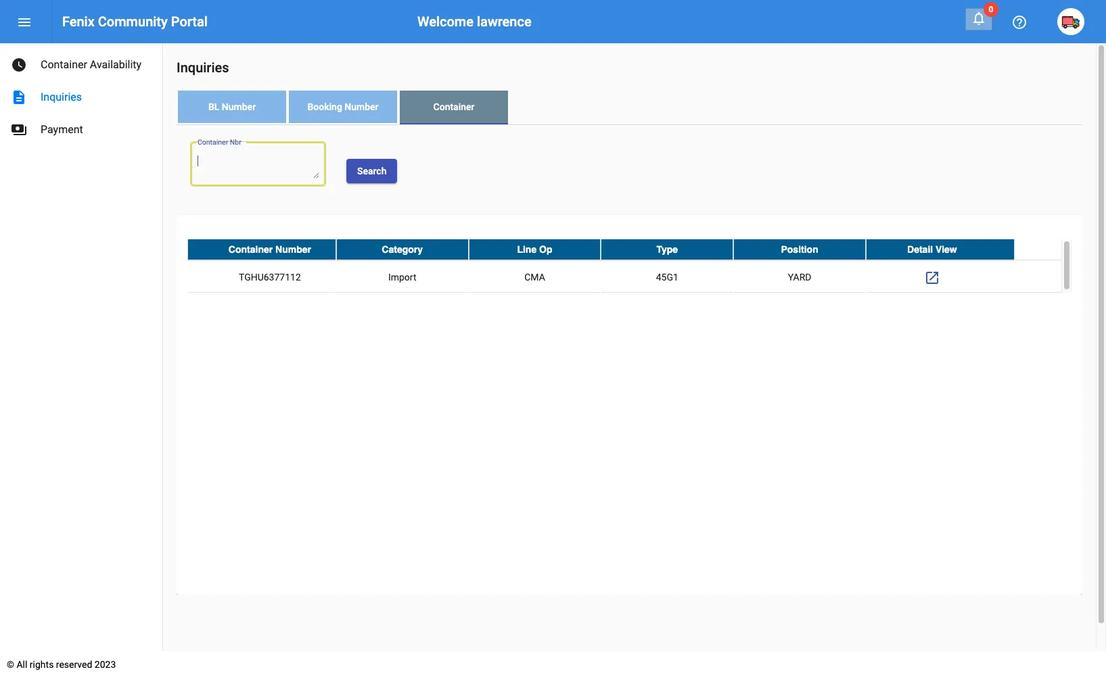 Task type: describe. For each thing, give the bounding box(es) containing it.
no color image for inquiries
[[11, 89, 27, 106]]

inquiries inside "navigation"
[[41, 91, 82, 104]]

line op column header
[[469, 239, 601, 260]]

line
[[517, 244, 537, 255]]

cma
[[525, 272, 545, 283]]

tghu6377112
[[239, 272, 301, 283]]

reserved
[[56, 660, 92, 671]]

no color image for container availability
[[11, 57, 27, 73]]

fenix
[[62, 14, 95, 30]]

row inside open_in_new grid
[[187, 239, 1062, 260]]

number for bl number
[[222, 102, 256, 112]]

help_outline button
[[1006, 8, 1034, 35]]

op
[[539, 244, 553, 255]]

category
[[382, 244, 423, 255]]

bl number
[[208, 102, 256, 112]]

number for booking number
[[345, 102, 379, 112]]

booking
[[308, 102, 342, 112]]

no color image inside the notifications_none popup button
[[971, 10, 988, 26]]

open_in_new row
[[187, 260, 1062, 294]]

payment
[[41, 123, 83, 136]]

container number column header
[[187, 239, 336, 260]]

view
[[936, 244, 958, 255]]

2023
[[95, 660, 116, 671]]

search button
[[347, 159, 398, 183]]

© all rights reserved 2023
[[7, 660, 116, 671]]

open_in_new button
[[919, 264, 946, 291]]

0 vertical spatial inquiries
[[177, 60, 229, 76]]

lawrence
[[477, 14, 532, 30]]

notifications_none button
[[966, 8, 993, 30]]

container for container availability
[[41, 58, 87, 71]]

category column header
[[336, 239, 469, 260]]

portal
[[171, 14, 208, 30]]

booking number
[[308, 102, 379, 112]]

bl number tab panel
[[177, 125, 1083, 595]]



Task type: locate. For each thing, give the bounding box(es) containing it.
number inside column header
[[276, 244, 311, 255]]

import
[[388, 272, 417, 283]]

number right the bl
[[222, 102, 256, 112]]

number
[[222, 102, 256, 112], [345, 102, 379, 112], [276, 244, 311, 255]]

2 horizontal spatial container
[[434, 102, 475, 112]]

no color image
[[16, 14, 32, 31], [1012, 14, 1028, 31], [924, 270, 941, 286]]

community
[[98, 14, 168, 30]]

0 horizontal spatial inquiries
[[41, 91, 82, 104]]

0 horizontal spatial container
[[41, 58, 87, 71]]

container inside column header
[[229, 244, 273, 255]]

navigation
[[0, 43, 162, 146]]

welcome
[[418, 14, 474, 30]]

container availability
[[41, 58, 142, 71]]

no color image up the watch_later
[[16, 14, 32, 31]]

search
[[357, 166, 387, 176]]

no color image for help_outline popup button at the top
[[1012, 14, 1028, 31]]

1 vertical spatial container
[[434, 102, 475, 112]]

position column header
[[734, 239, 866, 260]]

open_in_new
[[924, 270, 941, 286]]

2 vertical spatial container
[[229, 244, 273, 255]]

no color image
[[971, 10, 988, 26], [11, 57, 27, 73], [11, 89, 27, 106], [11, 122, 27, 138]]

watch_later
[[11, 57, 27, 73]]

row
[[187, 239, 1062, 260]]

row containing container number
[[187, 239, 1062, 260]]

1 horizontal spatial no color image
[[924, 270, 941, 286]]

number up tghu6377112
[[276, 244, 311, 255]]

menu button
[[11, 8, 38, 35]]

booking number tab panel
[[177, 125, 1083, 595]]

no color image containing description
[[11, 89, 27, 106]]

open_in_new grid
[[187, 239, 1072, 294]]

rights
[[30, 660, 54, 671]]

no color image containing menu
[[16, 14, 32, 31]]

no color image containing payments
[[11, 122, 27, 138]]

bl
[[208, 102, 220, 112]]

container for container
[[434, 102, 475, 112]]

1 horizontal spatial inquiries
[[177, 60, 229, 76]]

no color image for open_in_new button
[[924, 270, 941, 286]]

no color image inside help_outline popup button
[[1012, 14, 1028, 31]]

navigation containing watch_later
[[0, 43, 162, 146]]

fenix community portal
[[62, 14, 208, 30]]

no color image left help_outline popup button at the top
[[971, 10, 988, 26]]

None text field
[[197, 154, 319, 178]]

no color image inside the menu button
[[16, 14, 32, 31]]

help_outline
[[1012, 14, 1028, 31]]

no color image inside open_in_new button
[[924, 270, 941, 286]]

number for container number
[[276, 244, 311, 255]]

1 horizontal spatial number
[[276, 244, 311, 255]]

detail
[[908, 244, 933, 255]]

container for container number
[[229, 244, 273, 255]]

number right booking
[[345, 102, 379, 112]]

description
[[11, 89, 27, 106]]

welcome lawrence
[[418, 14, 532, 30]]

no color image for payment
[[11, 122, 27, 138]]

payments
[[11, 122, 27, 138]]

2 horizontal spatial number
[[345, 102, 379, 112]]

no color image containing help_outline
[[1012, 14, 1028, 31]]

inquiries up the bl
[[177, 60, 229, 76]]

menu
[[16, 14, 32, 31]]

1 horizontal spatial container
[[229, 244, 273, 255]]

no color image containing open_in_new
[[924, 270, 941, 286]]

©
[[7, 660, 14, 671]]

1 vertical spatial inquiries
[[41, 91, 82, 104]]

no color image down detail view
[[924, 270, 941, 286]]

no color image containing watch_later
[[11, 57, 27, 73]]

line op
[[517, 244, 553, 255]]

0 vertical spatial container
[[41, 58, 87, 71]]

45g1
[[656, 272, 679, 283]]

inquiries up payment
[[41, 91, 82, 104]]

container
[[41, 58, 87, 71], [434, 102, 475, 112], [229, 244, 273, 255]]

2 horizontal spatial no color image
[[1012, 14, 1028, 31]]

no color image for the menu button
[[16, 14, 32, 31]]

no color image down 'description'
[[11, 122, 27, 138]]

no color image containing notifications_none
[[971, 10, 988, 26]]

inquiries
[[177, 60, 229, 76], [41, 91, 82, 104]]

all
[[17, 660, 27, 671]]

0 horizontal spatial number
[[222, 102, 256, 112]]

notifications_none
[[971, 10, 988, 26]]

detail view column header
[[866, 239, 1015, 260]]

no color image down the watch_later
[[11, 89, 27, 106]]

no color image up 'description'
[[11, 57, 27, 73]]

position
[[781, 244, 819, 255]]

type
[[657, 244, 678, 255]]

availability
[[90, 58, 142, 71]]

0 horizontal spatial no color image
[[16, 14, 32, 31]]

no color image right the notifications_none popup button
[[1012, 14, 1028, 31]]

container number
[[229, 244, 311, 255]]

detail view
[[908, 244, 958, 255]]

yard
[[788, 272, 812, 283]]

type column header
[[601, 239, 734, 260]]



Task type: vqa. For each thing, say whether or not it's contained in the screenshot.
Help_Outline popup button
yes



